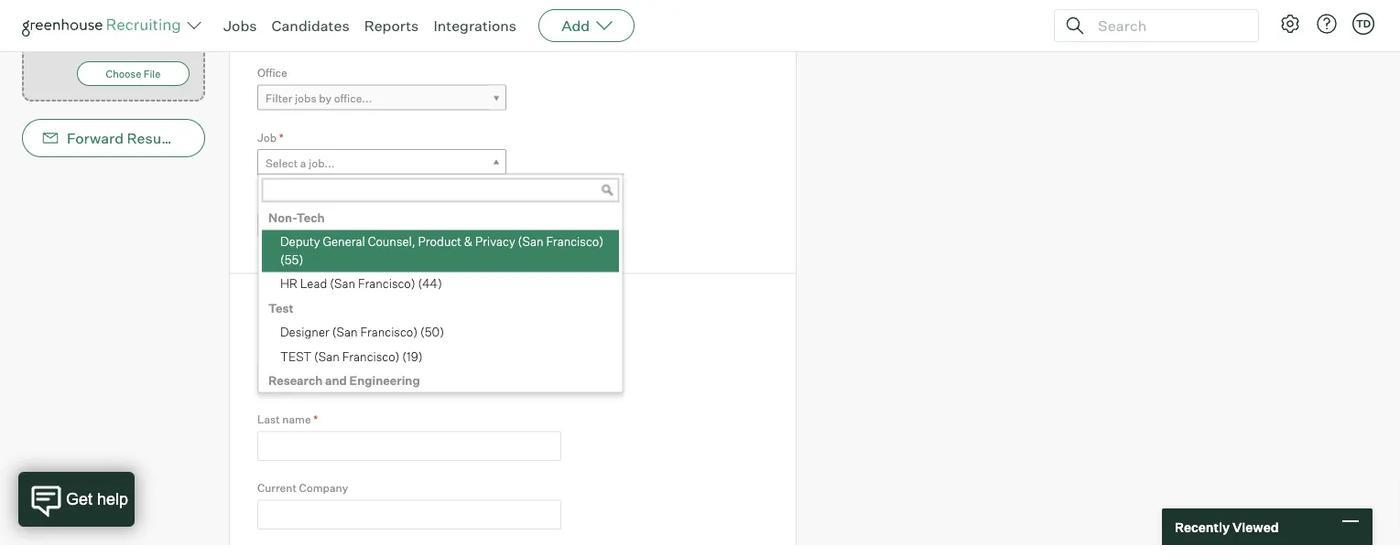 Task type: vqa. For each thing, say whether or not it's contained in the screenshot.
site
no



Task type: locate. For each thing, give the bounding box(es) containing it.
* right 'job' at the top left of page
[[279, 131, 284, 144]]

list box containing non-tech
[[258, 206, 619, 546]]

add button
[[539, 9, 635, 42]]

* right test
[[314, 345, 319, 358]]

filter jobs by office... link
[[257, 85, 507, 111]]

(san up test (san francisco) (19)
[[332, 325, 358, 340]]

test (san francisco) (19)
[[280, 350, 423, 364]]

last name *
[[257, 413, 318, 427]]

* down research
[[314, 413, 318, 427]]

a
[[300, 156, 306, 170]]

non-
[[268, 210, 297, 225]]

select a job... link
[[257, 149, 507, 176]]

francisco)
[[546, 235, 604, 249], [358, 277, 416, 291], [360, 325, 418, 340], [342, 350, 400, 364]]

engineering
[[350, 374, 420, 389]]

privacy
[[475, 235, 516, 249]]

1 horizontal spatial &
[[464, 235, 473, 249]]

company up designer (san francisco) (50)
[[324, 301, 401, 321]]

counsel,
[[368, 235, 416, 249]]

(san up the and
[[314, 350, 340, 364]]

0 vertical spatial company
[[324, 301, 401, 321]]

-- link
[[257, 214, 505, 241]]

francisco) down counsel,
[[358, 277, 416, 291]]

non-tech
[[268, 210, 325, 225]]

& left 'privacy'
[[464, 235, 473, 249]]

1 horizontal spatial or
[[130, 16, 138, 27]]

& inside deputy general counsel, product & privacy (san francisco) (55)
[[464, 235, 473, 249]]

test option
[[262, 297, 619, 321]]

0 vertical spatial *
[[279, 131, 284, 144]]

designer (san francisco) (50) option
[[262, 321, 619, 346]]

name down the designer
[[283, 345, 312, 358]]

name
[[257, 301, 305, 321]]

list box
[[258, 206, 619, 546]]

research and engineering option
[[262, 370, 619, 394]]

select
[[266, 156, 298, 170]]

job *
[[257, 131, 284, 144]]

integrations link
[[434, 16, 517, 35]]

last
[[257, 413, 280, 427]]

1 vertical spatial *
[[314, 345, 319, 358]]

email
[[209, 129, 248, 148]]

test
[[268, 301, 294, 316]]

or left rich
[[130, 16, 138, 27]]

forward
[[67, 129, 124, 148]]

* for first name *
[[314, 345, 319, 358]]

text),
[[161, 16, 186, 27]]

1 vertical spatial name
[[282, 413, 311, 427]]

francisco) inside "option"
[[342, 350, 400, 364]]

(san right 'privacy'
[[518, 235, 544, 249]]

(55)
[[280, 253, 303, 267]]

jobs link
[[224, 16, 257, 35]]

initial stage
[[257, 195, 318, 209]]

0 vertical spatial name
[[283, 345, 312, 358]]

francisco) inside option
[[360, 325, 418, 340]]

None text field
[[262, 179, 619, 203], [257, 363, 562, 393], [257, 432, 562, 462], [257, 501, 562, 530], [262, 179, 619, 203], [257, 363, 562, 393], [257, 432, 562, 462], [257, 501, 562, 530]]

*
[[279, 131, 284, 144], [314, 345, 319, 358], [314, 413, 318, 427]]

(44)
[[418, 277, 442, 291]]

company right current
[[299, 482, 348, 496]]

& up the designer
[[308, 301, 321, 321]]

(19)
[[402, 350, 423, 364]]

rich
[[140, 16, 159, 27]]

francisco) right 'privacy'
[[546, 235, 604, 249]]

2 vertical spatial *
[[314, 413, 318, 427]]

designer
[[280, 325, 330, 340]]

(san right the lead
[[330, 277, 356, 291]]

0 horizontal spatial &
[[308, 301, 321, 321]]

name right last at left
[[282, 413, 311, 427]]

-
[[266, 221, 271, 235], [271, 221, 276, 235]]

lead
[[300, 277, 327, 291]]

jobs
[[295, 92, 317, 106]]

0 vertical spatial &
[[464, 235, 473, 249]]

tech
[[297, 210, 325, 225]]

initial
[[257, 195, 286, 209]]

(san
[[518, 235, 544, 249], [330, 277, 356, 291], [332, 325, 358, 340], [314, 350, 340, 364]]

job...
[[309, 156, 335, 170]]

via
[[186, 129, 206, 148]]

name
[[283, 345, 312, 358], [282, 413, 311, 427]]

francisco) inside deputy general counsel, product & privacy (san francisco) (55)
[[546, 235, 604, 249]]

research and engineering
[[268, 374, 420, 389]]

company
[[324, 301, 401, 321], [299, 482, 348, 496]]

1 vertical spatial or
[[77, 33, 85, 45]]

deputy
[[280, 235, 320, 249]]

0 horizontal spatial or
[[77, 33, 85, 45]]

or
[[130, 16, 138, 27], [77, 33, 85, 45]]

or down (pdf,
[[77, 33, 85, 45]]

&
[[464, 235, 473, 249], [308, 301, 321, 321]]

francisco) down designer (san francisco) (50)
[[342, 350, 400, 364]]

office...
[[334, 92, 372, 106]]

francisco) up "(19)"
[[360, 325, 418, 340]]

choose file
[[106, 68, 161, 80]]



Task type: describe. For each thing, give the bounding box(es) containing it.
0 vertical spatial or
[[130, 16, 138, 27]]

job
[[257, 131, 277, 144]]

forward resume via email
[[67, 129, 248, 148]]

viewed
[[1233, 520, 1279, 536]]

1 - from the left
[[266, 221, 271, 235]]

recently
[[1175, 520, 1230, 536]]

1 vertical spatial &
[[308, 301, 321, 321]]

name for first
[[283, 345, 312, 358]]

reports
[[364, 16, 419, 35]]

(san inside "option"
[[314, 350, 340, 364]]

product
[[418, 235, 462, 249]]

name & company
[[257, 301, 401, 321]]

office
[[257, 66, 287, 80]]

recently viewed
[[1175, 520, 1279, 536]]

current
[[257, 482, 297, 496]]

general
[[323, 235, 365, 249]]

(san inside option
[[332, 325, 358, 340]]

select a job...
[[266, 156, 335, 170]]

test (san francisco) (19) option
[[262, 346, 619, 370]]

(san inside option
[[330, 277, 356, 291]]

(pdf, word, or rich text), or
[[77, 16, 186, 45]]

td button
[[1349, 9, 1379, 38]]

choose
[[106, 68, 141, 80]]

(pdf,
[[77, 16, 100, 27]]

candidates
[[272, 16, 350, 35]]

configure image
[[1280, 13, 1302, 35]]

2 - from the left
[[271, 221, 276, 235]]

resume
[[127, 129, 183, 148]]

file
[[144, 68, 161, 80]]

current company
[[257, 482, 348, 496]]

non-tech option
[[262, 206, 619, 231]]

first
[[257, 345, 281, 358]]

by
[[319, 92, 332, 106]]

francisco) inside option
[[358, 277, 416, 291]]

word,
[[102, 16, 128, 27]]

deputy general counsel, product & privacy (san francisco) (55)
[[280, 235, 604, 267]]

hr lead (san francisco) (44) option
[[262, 273, 619, 297]]

(san inside deputy general counsel, product & privacy (san francisco) (55)
[[518, 235, 544, 249]]

candidates link
[[272, 16, 350, 35]]

hr
[[280, 277, 298, 291]]

filter jobs by office...
[[266, 92, 372, 106]]

and
[[325, 374, 347, 389]]

designer (san francisco) (50)
[[280, 325, 444, 340]]

hr lead (san francisco) (44)
[[280, 277, 442, 291]]

1 vertical spatial company
[[299, 482, 348, 496]]

Search text field
[[1094, 12, 1242, 39]]

* for last name *
[[314, 413, 318, 427]]

test
[[280, 350, 312, 364]]

--
[[266, 221, 276, 235]]

forward resume via email button
[[22, 119, 248, 158]]

stage
[[288, 195, 318, 209]]

add
[[562, 16, 590, 35]]

td button
[[1353, 13, 1375, 35]]

(50)
[[420, 325, 444, 340]]

research
[[268, 374, 323, 389]]

jobs
[[224, 16, 257, 35]]

reports link
[[364, 16, 419, 35]]

greenhouse recruiting image
[[22, 15, 187, 37]]

integrations
[[434, 16, 517, 35]]

name for last
[[282, 413, 311, 427]]

td
[[1357, 17, 1371, 30]]

first name *
[[257, 345, 319, 358]]

deputy general counsel, product & privacy (san francisco) (55) option
[[262, 231, 619, 273]]

filter
[[266, 92, 293, 106]]



